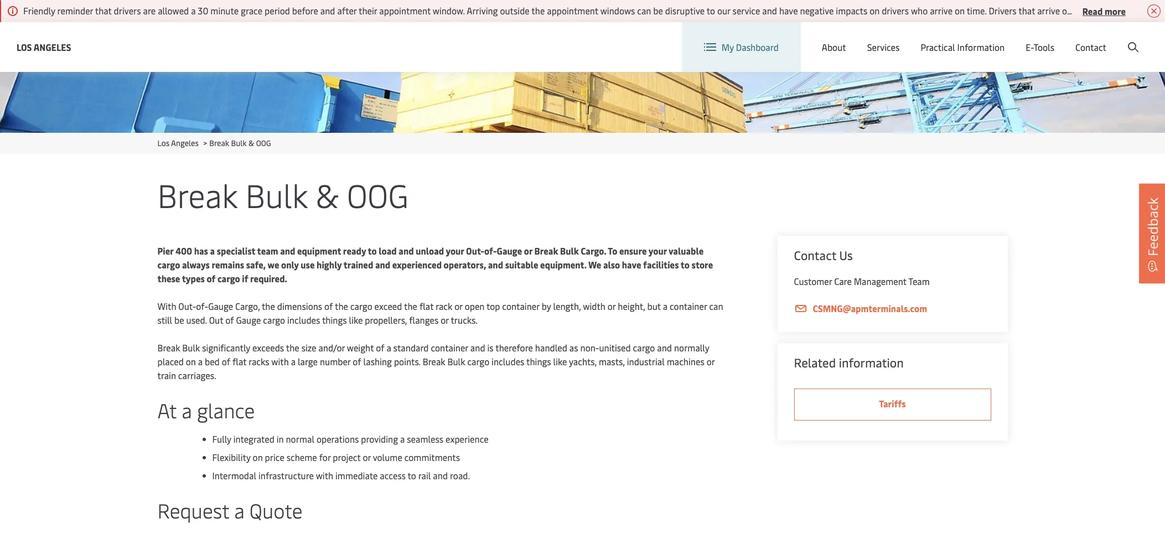 Task type: describe. For each thing, give the bounding box(es) containing it.
or right width
[[608, 300, 616, 312]]

cargo up exceeds
[[263, 314, 285, 326]]

and right the service
[[763, 4, 778, 17]]

height,
[[618, 300, 646, 312]]

we
[[268, 259, 279, 271]]

industrial
[[627, 356, 665, 368]]

and left is
[[471, 342, 486, 354]]

tools
[[1034, 41, 1055, 53]]

and/or
[[319, 342, 345, 354]]

login / create account link
[[1035, 22, 1145, 55]]

things inside break bulk significantly exceeds the size and/or weight of a standard container and is therefore handled as non-unitised cargo and normally placed on a bed of flat racks with a large number of lashing points. break bulk cargo includes things like yachts, masts, industrial machines or train carriages.
[[527, 356, 552, 368]]

or inside pier 400 has a specialist team and equipment ready to load and unload your out-of-gauge or break bulk cargo. to ensure your valuable cargo always remains safe, we only use highly trained and experienced operators, and suitable equipment. we also have facilities to store these types of cargo if required.
[[524, 245, 533, 257]]

significantly
[[202, 342, 250, 354]]

out- inside with out-of-gauge cargo, the dimensions of the cargo exceed the flat rack or open top container by length, width or height, but a container can still be used. out of gauge cargo includes things like propellers, flanges or trucks.
[[179, 300, 196, 312]]

normal
[[286, 433, 315, 445]]

always
[[182, 259, 210, 271]]

1 horizontal spatial with
[[316, 470, 334, 482]]

load
[[379, 245, 397, 257]]

seamless
[[407, 433, 444, 445]]

1 that from the left
[[95, 4, 112, 17]]

2 horizontal spatial container
[[670, 300, 708, 312]]

bed
[[205, 356, 220, 368]]

contact for contact
[[1076, 41, 1107, 53]]

2 outside from the left
[[1063, 4, 1093, 17]]

of down weight
[[353, 356, 362, 368]]

fully integrated in normal operations providing a seamless experience
[[212, 433, 489, 445]]

global menu
[[952, 32, 1003, 45]]

like inside with out-of-gauge cargo, the dimensions of the cargo exceed the flat rack or open top container by length, width or height, but a container can still be used. out of gauge cargo includes things like propellers, flanges or trucks.
[[349, 314, 363, 326]]

providing
[[361, 433, 398, 445]]

los angeles
[[17, 41, 71, 53]]

break right points.
[[423, 356, 446, 368]]

a inside with out-of-gauge cargo, the dimensions of the cargo exceed the flat rack or open top container by length, width or height, but a container can still be used. out of gauge cargo includes things like propellers, flanges or trucks.
[[663, 300, 668, 312]]

1 outside from the left
[[500, 4, 530, 17]]

services button
[[868, 22, 900, 72]]

cargo up the industrial
[[633, 342, 656, 354]]

safe,
[[246, 259, 266, 271]]

before
[[292, 4, 318, 17]]

contact button
[[1076, 22, 1107, 72]]

30
[[198, 4, 208, 17]]

on left price
[[253, 451, 263, 464]]

machines
[[667, 356, 705, 368]]

road.
[[450, 470, 470, 482]]

us
[[840, 247, 854, 264]]

cargo.
[[581, 245, 607, 257]]

more
[[1106, 5, 1127, 17]]

400
[[176, 245, 192, 257]]

1 vertical spatial gauge
[[208, 300, 233, 312]]

to down valuable
[[681, 259, 690, 271]]

therefore
[[496, 342, 533, 354]]

only
[[281, 259, 299, 271]]

width
[[583, 300, 606, 312]]

these
[[158, 273, 180, 285]]

break bulk significantly exceeds the size and/or weight of a standard container and is therefore handled as non-unitised cargo and normally placed on a bed of flat racks with a large number of lashing points. break bulk cargo includes things like yachts, masts, industrial machines or train carriages.
[[158, 342, 715, 382]]

flat inside with out-of-gauge cargo, the dimensions of the cargo exceed the flat rack or open top container by length, width or height, but a container can still be used. out of gauge cargo includes things like propellers, flanges or trucks.
[[420, 300, 434, 312]]

with
[[158, 300, 176, 312]]

cargo,
[[235, 300, 260, 312]]

on right impacts
[[870, 4, 880, 17]]

cargo up these
[[158, 259, 180, 271]]

gauge inside pier 400 has a specialist team and equipment ready to load and unload your out-of-gauge or break bulk cargo. to ensure your valuable cargo always remains safe, we only use highly trained and experienced operators, and suitable equipment. we also have facilities to store these types of cargo if required.
[[497, 245, 522, 257]]

1 drivers from the left
[[114, 4, 141, 17]]

includes inside with out-of-gauge cargo, the dimensions of the cargo exceed the flat rack or open top container by length, width or height, but a container can still be used. out of gauge cargo includes things like propellers, flanges or trucks.
[[287, 314, 320, 326]]

exceed
[[375, 300, 402, 312]]

tariffs
[[880, 398, 907, 410]]

things inside with out-of-gauge cargo, the dimensions of the cargo exceed the flat rack or open top container by length, width or height, but a container can still be used. out of gauge cargo includes things like propellers, flanges or trucks.
[[322, 314, 347, 326]]

service
[[733, 4, 761, 17]]

our
[[718, 4, 731, 17]]

experience
[[446, 433, 489, 445]]

or right project
[[363, 451, 371, 464]]

experienced
[[393, 259, 442, 271]]

team
[[909, 275, 930, 287]]

intermodal infrastructure with immediate access to rail and road.
[[212, 470, 470, 482]]

types
[[182, 273, 205, 285]]

my dashboard
[[722, 41, 779, 53]]

period
[[265, 4, 290, 17]]

login / create account
[[1055, 32, 1145, 45]]

trained
[[344, 259, 374, 271]]

with out-of-gauge cargo, the dimensions of the cargo exceed the flat rack or open top container by length, width or height, but a container can still be used. out of gauge cargo includes things like propellers, flanges or trucks.
[[158, 300, 724, 326]]

negative
[[801, 4, 834, 17]]

csmng@apmterminals.com link
[[795, 302, 992, 316]]

a right at
[[182, 397, 192, 424]]

switch location
[[854, 32, 917, 44]]

2 that from the left
[[1019, 4, 1036, 17]]

operators,
[[444, 259, 486, 271]]

account
[[1112, 32, 1145, 45]]

disruptive
[[666, 4, 705, 17]]

facilities
[[644, 259, 679, 271]]

yachts,
[[569, 356, 597, 368]]

integrated
[[234, 433, 275, 445]]

open
[[465, 300, 485, 312]]

size
[[302, 342, 317, 354]]

and up the industrial
[[658, 342, 672, 354]]

ready
[[343, 245, 366, 257]]

masts,
[[599, 356, 625, 368]]

care
[[835, 275, 852, 287]]

read more
[[1083, 5, 1127, 17]]

e-tools button
[[1027, 22, 1055, 72]]

a left 30
[[191, 4, 196, 17]]

related information
[[795, 355, 904, 371]]

create
[[1085, 32, 1110, 45]]

2 drivers from the left
[[882, 4, 910, 17]]

be inside with out-of-gauge cargo, the dimensions of the cargo exceed the flat rack or open top container by length, width or height, but a container can still be used. out of gauge cargo includes things like propellers, flanges or trucks.
[[174, 314, 184, 326]]

access
[[380, 470, 406, 482]]

0 vertical spatial oog
[[256, 138, 271, 148]]

e-
[[1027, 41, 1034, 53]]

non-
[[581, 342, 600, 354]]

a down "intermodal"
[[234, 497, 245, 524]]

window.
[[433, 4, 465, 17]]

a inside pier 400 has a specialist team and equipment ready to load and unload your out-of-gauge or break bulk cargo. to ensure your valuable cargo always remains safe, we only use highly trained and experienced operators, and suitable equipment. we also have facilities to store these types of cargo if required.
[[210, 245, 215, 257]]

break bulk image
[[0, 0, 1166, 133]]

cargo down the remains
[[218, 273, 240, 285]]

2 your from the left
[[649, 245, 667, 257]]

a left bed
[[198, 356, 203, 368]]

to left load
[[368, 245, 377, 257]]

minute
[[211, 4, 239, 17]]

top
[[487, 300, 500, 312]]

quote
[[250, 497, 303, 524]]

1 horizontal spatial container
[[503, 300, 540, 312]]

flexibility on price scheme for project or volume commitments
[[212, 451, 460, 464]]

or right rack
[[455, 300, 463, 312]]

like inside break bulk significantly exceeds the size and/or weight of a standard container and is therefore handled as non-unitised cargo and normally placed on a bed of flat racks with a large number of lashing points. break bulk cargo includes things like yachts, masts, industrial machines or train carriages.
[[554, 356, 567, 368]]

angeles for los angeles
[[34, 41, 71, 53]]

includes inside break bulk significantly exceeds the size and/or weight of a standard container and is therefore handled as non-unitised cargo and normally placed on a bed of flat racks with a large number of lashing points. break bulk cargo includes things like yachts, masts, industrial machines or train carriages.
[[492, 356, 525, 368]]

bulk inside pier 400 has a specialist team and equipment ready to load and unload your out-of-gauge or break bulk cargo. to ensure your valuable cargo always remains safe, we only use highly trained and experienced operators, and suitable equipment. we also have facilities to store these types of cargo if required.
[[561, 245, 579, 257]]

has
[[194, 245, 208, 257]]

at
[[158, 397, 177, 424]]

or inside break bulk significantly exceeds the size and/or weight of a standard container and is therefore handled as non-unitised cargo and normally placed on a bed of flat racks with a large number of lashing points. break bulk cargo includes things like yachts, masts, industrial machines or train carriages.
[[707, 356, 715, 368]]

3 appointment from the left
[[1115, 4, 1166, 17]]

1 arrive from the left
[[931, 4, 953, 17]]

intermodal
[[212, 470, 256, 482]]



Task type: vqa. For each thing, say whether or not it's contained in the screenshot.
apapa to the top
no



Task type: locate. For each thing, give the bounding box(es) containing it.
los down friendly
[[17, 41, 32, 53]]

pier
[[158, 245, 174, 257]]

1 appointment from the left
[[380, 4, 431, 17]]

0 vertical spatial out-
[[466, 245, 485, 257]]

1 vertical spatial flat
[[233, 356, 247, 368]]

1 horizontal spatial of-
[[485, 245, 497, 257]]

1 horizontal spatial that
[[1019, 4, 1036, 17]]

to left rail
[[408, 470, 416, 482]]

a up lashing
[[387, 342, 391, 354]]

time.
[[968, 4, 987, 17]]

required.
[[250, 273, 287, 285]]

cargo
[[158, 259, 180, 271], [218, 273, 240, 285], [351, 300, 373, 312], [263, 314, 285, 326], [633, 342, 656, 354], [468, 356, 490, 368]]

0 vertical spatial have
[[780, 4, 799, 17]]

angeles
[[34, 41, 71, 53], [171, 138, 199, 148]]

1 horizontal spatial drivers
[[882, 4, 910, 17]]

flanges
[[409, 314, 439, 326]]

scheme
[[287, 451, 317, 464]]

allowed
[[158, 4, 189, 17]]

0 horizontal spatial flat
[[233, 356, 247, 368]]

information
[[958, 41, 1005, 53]]

to
[[707, 4, 716, 17], [368, 245, 377, 257], [681, 259, 690, 271], [408, 470, 416, 482]]

0 horizontal spatial appointment
[[380, 4, 431, 17]]

gauge up suitable on the left of the page
[[497, 245, 522, 257]]

have left negative
[[780, 4, 799, 17]]

container right the but
[[670, 300, 708, 312]]

related
[[795, 355, 837, 371]]

1 vertical spatial los
[[158, 138, 170, 148]]

like down handled
[[554, 356, 567, 368]]

1 horizontal spatial things
[[527, 356, 552, 368]]

team
[[257, 245, 278, 257]]

0 horizontal spatial their
[[359, 4, 377, 17]]

0 vertical spatial los angeles link
[[17, 40, 71, 54]]

grace
[[241, 4, 263, 17]]

los for los angeles
[[17, 41, 32, 53]]

carriages.
[[178, 369, 216, 382]]

appointment left window.
[[380, 4, 431, 17]]

includes down the dimensions
[[287, 314, 320, 326]]

outside up /
[[1063, 4, 1093, 17]]

1 horizontal spatial arrive
[[1038, 4, 1061, 17]]

0 horizontal spatial gauge
[[208, 300, 233, 312]]

1 vertical spatial can
[[710, 300, 724, 312]]

1 horizontal spatial flat
[[420, 300, 434, 312]]

and up the only
[[280, 245, 295, 257]]

out- up used.
[[179, 300, 196, 312]]

use
[[301, 259, 315, 271]]

1 vertical spatial &
[[316, 173, 339, 217]]

includes down 'therefore'
[[492, 356, 525, 368]]

1 horizontal spatial out-
[[466, 245, 485, 257]]

los left >
[[158, 138, 170, 148]]

break right >
[[210, 138, 229, 148]]

glance
[[197, 397, 255, 424]]

0 horizontal spatial with
[[272, 356, 289, 368]]

0 vertical spatial be
[[654, 4, 664, 17]]

with down for
[[316, 470, 334, 482]]

0 horizontal spatial container
[[431, 342, 469, 354]]

0 horizontal spatial &
[[249, 138, 254, 148]]

location
[[883, 32, 917, 44]]

rack
[[436, 300, 453, 312]]

of right the dimensions
[[325, 300, 333, 312]]

0 horizontal spatial contact
[[795, 247, 837, 264]]

train
[[158, 369, 176, 382]]

appointment up account
[[1115, 4, 1166, 17]]

their
[[359, 4, 377, 17], [1094, 4, 1113, 17]]

0 vertical spatial los
[[17, 41, 32, 53]]

drivers left are
[[114, 4, 141, 17]]

0 horizontal spatial out-
[[179, 300, 196, 312]]

be
[[654, 4, 664, 17], [174, 314, 184, 326]]

at a glance
[[158, 397, 255, 424]]

have down ensure
[[622, 259, 642, 271]]

cargo down is
[[468, 356, 490, 368]]

on inside break bulk significantly exceeds the size and/or weight of a standard container and is therefore handled as non-unitised cargo and normally placed on a bed of flat racks with a large number of lashing points. break bulk cargo includes things like yachts, masts, industrial machines or train carriages.
[[186, 356, 196, 368]]

1 vertical spatial things
[[527, 356, 552, 368]]

0 vertical spatial &
[[249, 138, 254, 148]]

switch
[[854, 32, 881, 44]]

friendly reminder that drivers are allowed a 30 minute grace period before and after their appointment window. arriving outside the appointment windows can be disruptive to our service and have negative impacts on drivers who arrive on time. drivers that arrive outside their appointment
[[23, 4, 1166, 17]]

gauge down cargo,
[[236, 314, 261, 326]]

flat up flanges
[[420, 300, 434, 312]]

can right windows
[[638, 4, 652, 17]]

of up lashing
[[376, 342, 385, 354]]

0 horizontal spatial drivers
[[114, 4, 141, 17]]

flat inside break bulk significantly exceeds the size and/or weight of a standard container and is therefore handled as non-unitised cargo and normally placed on a bed of flat racks with a large number of lashing points. break bulk cargo includes things like yachts, masts, industrial machines or train carriages.
[[233, 356, 247, 368]]

of- up used.
[[196, 300, 208, 312]]

number
[[320, 356, 351, 368]]

of- inside with out-of-gauge cargo, the dimensions of the cargo exceed the flat rack or open top container by length, width or height, but a container can still be used. out of gauge cargo includes things like propellers, flanges or trucks.
[[196, 300, 208, 312]]

suitable
[[506, 259, 539, 271]]

standard
[[394, 342, 429, 354]]

0 vertical spatial things
[[322, 314, 347, 326]]

the inside break bulk significantly exceeds the size and/or weight of a standard container and is therefore handled as non-unitised cargo and normally placed on a bed of flat racks with a large number of lashing points. break bulk cargo includes things like yachts, masts, industrial machines or train carriages.
[[286, 342, 300, 354]]

0 horizontal spatial can
[[638, 4, 652, 17]]

practical
[[921, 41, 956, 53]]

equipment.
[[541, 259, 587, 271]]

0 horizontal spatial of-
[[196, 300, 208, 312]]

e-tools
[[1027, 41, 1055, 53]]

1 horizontal spatial like
[[554, 356, 567, 368]]

2 arrive from the left
[[1038, 4, 1061, 17]]

are
[[143, 4, 156, 17]]

placed
[[158, 356, 184, 368]]

1 vertical spatial includes
[[492, 356, 525, 368]]

0 vertical spatial angeles
[[34, 41, 71, 53]]

0 vertical spatial can
[[638, 4, 652, 17]]

of- inside pier 400 has a specialist team and equipment ready to load and unload your out-of-gauge or break bulk cargo. to ensure your valuable cargo always remains safe, we only use highly trained and experienced operators, and suitable equipment. we also have facilities to store these types of cargo if required.
[[485, 245, 497, 257]]

highly
[[317, 259, 342, 271]]

and right rail
[[433, 470, 448, 482]]

lashing
[[364, 356, 392, 368]]

or down normally
[[707, 356, 715, 368]]

1 vertical spatial oog
[[347, 173, 409, 217]]

who
[[912, 4, 929, 17]]

0 horizontal spatial los angeles link
[[17, 40, 71, 54]]

information
[[840, 355, 904, 371]]

to left our
[[707, 4, 716, 17]]

1 horizontal spatial their
[[1094, 4, 1113, 17]]

appointment left windows
[[547, 4, 599, 17]]

of inside pier 400 has a specialist team and equipment ready to load and unload your out-of-gauge or break bulk cargo. to ensure your valuable cargo always remains safe, we only use highly trained and experienced operators, and suitable equipment. we also have facilities to store these types of cargo if required.
[[207, 273, 216, 285]]

2 appointment from the left
[[547, 4, 599, 17]]

of- up operators,
[[485, 245, 497, 257]]

dashboard
[[737, 41, 779, 53]]

1 horizontal spatial your
[[649, 245, 667, 257]]

0 vertical spatial contact
[[1076, 41, 1107, 53]]

1 their from the left
[[359, 4, 377, 17]]

1 horizontal spatial contact
[[1076, 41, 1107, 53]]

can
[[638, 4, 652, 17], [710, 300, 724, 312]]

1 horizontal spatial gauge
[[236, 314, 261, 326]]

exceeds
[[253, 342, 284, 354]]

contact for contact us
[[795, 247, 837, 264]]

0 vertical spatial gauge
[[497, 245, 522, 257]]

0 horizontal spatial angeles
[[34, 41, 71, 53]]

with down exceeds
[[272, 356, 289, 368]]

2 horizontal spatial gauge
[[497, 245, 522, 257]]

flat down significantly
[[233, 356, 247, 368]]

out- inside pier 400 has a specialist team and equipment ready to load and unload your out-of-gauge or break bulk cargo. to ensure your valuable cargo always remains safe, we only use highly trained and experienced operators, and suitable equipment. we also have facilities to store these types of cargo if required.
[[466, 245, 485, 257]]

rail
[[419, 470, 431, 482]]

break up the placed
[[158, 342, 180, 354]]

with inside break bulk significantly exceeds the size and/or weight of a standard container and is therefore handled as non-unitised cargo and normally placed on a bed of flat racks with a large number of lashing points. break bulk cargo includes things like yachts, masts, industrial machines or train carriages.
[[272, 356, 289, 368]]

with
[[272, 356, 289, 368], [316, 470, 334, 482]]

break
[[210, 138, 229, 148], [158, 173, 237, 217], [535, 245, 559, 257], [158, 342, 180, 354], [423, 356, 446, 368]]

container down the "trucks."
[[431, 342, 469, 354]]

0 horizontal spatial includes
[[287, 314, 320, 326]]

includes
[[287, 314, 320, 326], [492, 356, 525, 368]]

1 horizontal spatial can
[[710, 300, 724, 312]]

close alert image
[[1148, 4, 1162, 18]]

your up facilities
[[649, 245, 667, 257]]

container left by on the bottom of page
[[503, 300, 540, 312]]

2 vertical spatial gauge
[[236, 314, 261, 326]]

weight
[[347, 342, 374, 354]]

1 vertical spatial out-
[[179, 300, 196, 312]]

drivers left "who"
[[882, 4, 910, 17]]

your up operators,
[[446, 245, 464, 257]]

2 horizontal spatial appointment
[[1115, 4, 1166, 17]]

can down store
[[710, 300, 724, 312]]

out- up operators,
[[466, 245, 485, 257]]

los angeles link down friendly
[[17, 40, 71, 54]]

unitised
[[600, 342, 631, 354]]

and
[[321, 4, 335, 17], [763, 4, 778, 17], [280, 245, 295, 257], [399, 245, 414, 257], [375, 259, 391, 271], [488, 259, 504, 271], [471, 342, 486, 354], [658, 342, 672, 354], [433, 470, 448, 482]]

arrive up 'login'
[[1038, 4, 1061, 17]]

1 your from the left
[[446, 245, 464, 257]]

impacts
[[837, 4, 868, 17]]

cargo left exceed
[[351, 300, 373, 312]]

on up "carriages."
[[186, 356, 196, 368]]

customer care management team
[[795, 275, 930, 287]]

and down load
[[375, 259, 391, 271]]

1 vertical spatial like
[[554, 356, 567, 368]]

their right the after
[[359, 4, 377, 17]]

gauge up out
[[208, 300, 233, 312]]

oog
[[256, 138, 271, 148], [347, 173, 409, 217]]

and up 'experienced'
[[399, 245, 414, 257]]

1 vertical spatial of-
[[196, 300, 208, 312]]

1 vertical spatial be
[[174, 314, 184, 326]]

angeles down friendly
[[34, 41, 71, 53]]

of right types
[[207, 273, 216, 285]]

los angeles link left >
[[158, 138, 199, 148]]

length,
[[554, 300, 581, 312]]

their up the login / create account
[[1094, 4, 1113, 17]]

windows
[[601, 4, 636, 17]]

and left suitable on the left of the page
[[488, 259, 504, 271]]

dimensions
[[277, 300, 322, 312]]

request a quote
[[158, 497, 303, 524]]

break inside pier 400 has a specialist team and equipment ready to load and unload your out-of-gauge or break bulk cargo. to ensure your valuable cargo always remains safe, we only use highly trained and experienced operators, and suitable equipment. we also have facilities to store these types of cargo if required.
[[535, 245, 559, 257]]

1 horizontal spatial appointment
[[547, 4, 599, 17]]

arrive right "who"
[[931, 4, 953, 17]]

1 horizontal spatial outside
[[1063, 4, 1093, 17]]

bulk
[[231, 138, 247, 148], [246, 173, 308, 217], [561, 245, 579, 257], [182, 342, 200, 354], [448, 356, 466, 368]]

login
[[1055, 32, 1077, 45]]

operations
[[317, 433, 359, 445]]

1 vertical spatial with
[[316, 470, 334, 482]]

0 horizontal spatial that
[[95, 4, 112, 17]]

0 vertical spatial of-
[[485, 245, 497, 257]]

0 horizontal spatial be
[[174, 314, 184, 326]]

1 horizontal spatial los angeles link
[[158, 138, 199, 148]]

1 vertical spatial contact
[[795, 247, 837, 264]]

valuable
[[669, 245, 704, 257]]

of
[[207, 273, 216, 285], [325, 300, 333, 312], [226, 314, 234, 326], [376, 342, 385, 354], [222, 356, 230, 368], [353, 356, 362, 368]]

ensure
[[620, 245, 647, 257]]

1 horizontal spatial be
[[654, 4, 664, 17]]

1 horizontal spatial los
[[158, 138, 170, 148]]

1 horizontal spatial angeles
[[171, 138, 199, 148]]

0 vertical spatial flat
[[420, 300, 434, 312]]

0 horizontal spatial oog
[[256, 138, 271, 148]]

a left "large"
[[291, 356, 296, 368]]

on left time.
[[956, 4, 966, 17]]

0 horizontal spatial arrive
[[931, 4, 953, 17]]

or down rack
[[441, 314, 449, 326]]

practical information button
[[921, 22, 1005, 72]]

1 vertical spatial los angeles link
[[158, 138, 199, 148]]

of right out
[[226, 314, 234, 326]]

immediate
[[336, 470, 378, 482]]

or up suitable on the left of the page
[[524, 245, 533, 257]]

break down >
[[158, 173, 237, 217]]

contact us
[[795, 247, 854, 264]]

0 vertical spatial like
[[349, 314, 363, 326]]

can inside with out-of-gauge cargo, the dimensions of the cargo exceed the flat rack or open top container by length, width or height, but a container can still be used. out of gauge cargo includes things like propellers, flanges or trucks.
[[710, 300, 724, 312]]

pier 400 has a specialist team and equipment ready to load and unload your out-of-gauge or break bulk cargo. to ensure your valuable cargo always remains safe, we only use highly trained and experienced operators, and suitable equipment. we also have facilities to store these types of cargo if required.
[[158, 245, 714, 285]]

container inside break bulk significantly exceeds the size and/or weight of a standard container and is therefore handled as non-unitised cargo and normally placed on a bed of flat racks with a large number of lashing points. break bulk cargo includes things like yachts, masts, industrial machines or train carriages.
[[431, 342, 469, 354]]

things up and/or
[[322, 314, 347, 326]]

0 horizontal spatial have
[[622, 259, 642, 271]]

break up equipment.
[[535, 245, 559, 257]]

menu
[[980, 32, 1003, 45]]

1 horizontal spatial oog
[[347, 173, 409, 217]]

/
[[1079, 32, 1083, 45]]

0 horizontal spatial your
[[446, 245, 464, 257]]

break bulk & oog
[[158, 173, 409, 217]]

a left seamless
[[400, 433, 405, 445]]

0 horizontal spatial things
[[322, 314, 347, 326]]

have
[[780, 4, 799, 17], [622, 259, 642, 271]]

angeles left >
[[171, 138, 199, 148]]

trucks.
[[451, 314, 478, 326]]

management
[[855, 275, 907, 287]]

1 vertical spatial angeles
[[171, 138, 199, 148]]

things down handled
[[527, 356, 552, 368]]

that right 'drivers'
[[1019, 4, 1036, 17]]

a right the but
[[663, 300, 668, 312]]

and left the after
[[321, 4, 335, 17]]

outside right arriving
[[500, 4, 530, 17]]

like up weight
[[349, 314, 363, 326]]

los for los angeles > break bulk & oog
[[158, 138, 170, 148]]

0 vertical spatial includes
[[287, 314, 320, 326]]

feedback
[[1144, 198, 1163, 256]]

out-
[[466, 245, 485, 257], [179, 300, 196, 312]]

0 vertical spatial with
[[272, 356, 289, 368]]

0 horizontal spatial outside
[[500, 4, 530, 17]]

that right reminder
[[95, 4, 112, 17]]

flat
[[420, 300, 434, 312], [233, 356, 247, 368]]

be left disruptive
[[654, 4, 664, 17]]

0 horizontal spatial like
[[349, 314, 363, 326]]

1 horizontal spatial have
[[780, 4, 799, 17]]

1 horizontal spatial &
[[316, 173, 339, 217]]

arriving
[[467, 4, 498, 17]]

have inside pier 400 has a specialist team and equipment ready to load and unload your out-of-gauge or break bulk cargo. to ensure your valuable cargo always remains safe, we only use highly trained and experienced operators, and suitable equipment. we also have facilities to store these types of cargo if required.
[[622, 259, 642, 271]]

in
[[277, 433, 284, 445]]

>
[[203, 138, 207, 148]]

be right still
[[174, 314, 184, 326]]

1 horizontal spatial includes
[[492, 356, 525, 368]]

1 vertical spatial have
[[622, 259, 642, 271]]

angeles for los angeles > break bulk & oog
[[171, 138, 199, 148]]

of right bed
[[222, 356, 230, 368]]

infrastructure
[[259, 470, 314, 482]]

0 horizontal spatial los
[[17, 41, 32, 53]]

equipment
[[297, 245, 341, 257]]

2 their from the left
[[1094, 4, 1113, 17]]

a right has at the top
[[210, 245, 215, 257]]



